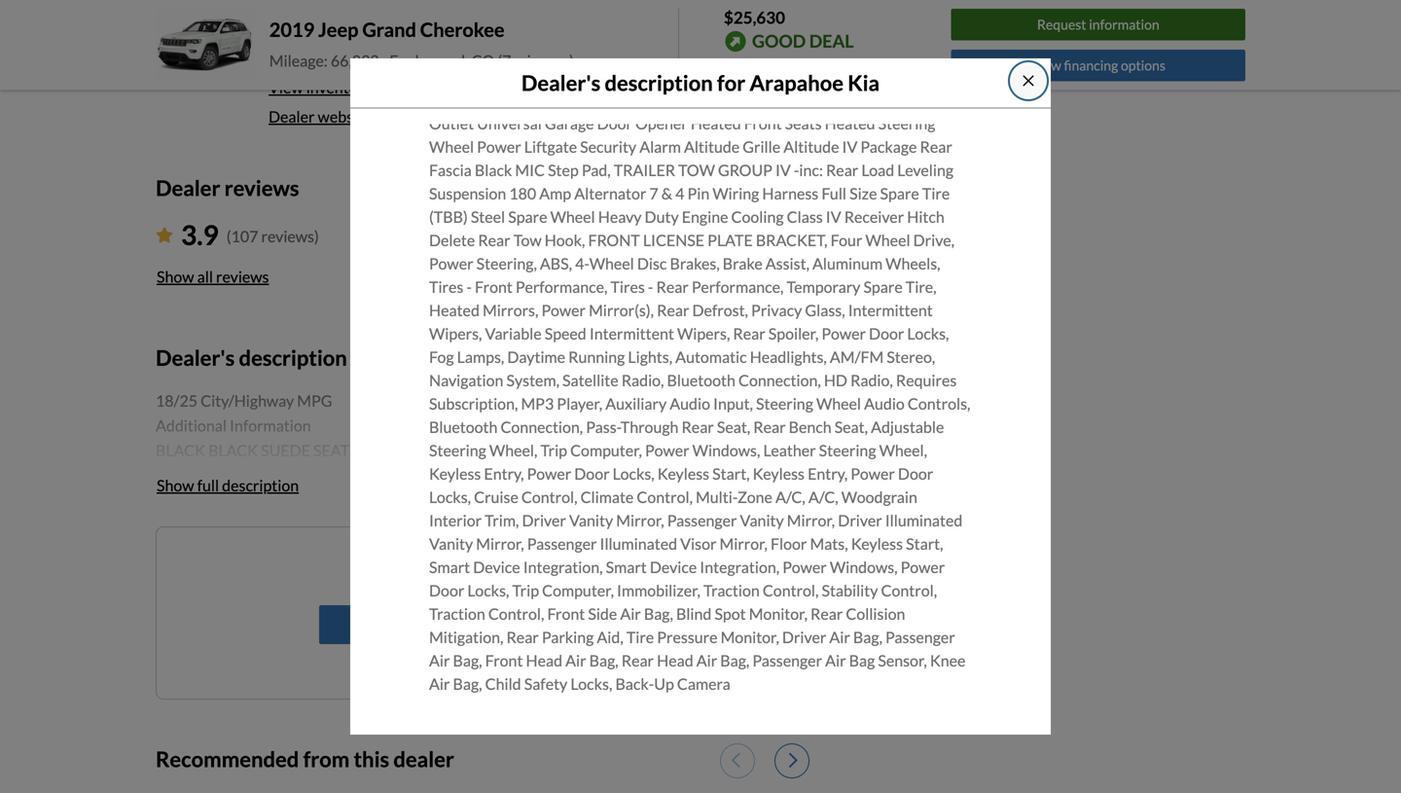 Task type: describe. For each thing, give the bounding box(es) containing it.
information
[[1089, 16, 1160, 33]]

dealer website
[[269, 107, 371, 126]]

18/25 city/highway mpg additional information
[[156, 391, 332, 435]]

2019 jeep grand cherokee mileage: 66,032 · englewood, co (7 mi away)
[[269, 18, 574, 70]]

$25,630
[[724, 7, 786, 27]]

(720) 605-6531 link
[[269, 19, 377, 38]]

view for view inventory
[[269, 78, 303, 97]]

(720) 605-6531
[[269, 19, 377, 38]]

0 vertical spatial reviews
[[225, 175, 299, 200]]

scroll right image
[[790, 752, 798, 769]]

9701 e arapahoe rd , englewood, co 80112
[[269, 49, 568, 68]]

dealer
[[394, 746, 455, 772]]

show full description
[[157, 476, 299, 495]]

(720)
[[269, 19, 305, 38]]

(107
[[227, 227, 258, 246]]

request information button
[[952, 9, 1246, 41]]

scroll left image
[[732, 752, 741, 769]]

grand
[[362, 18, 417, 41]]

,
[[408, 49, 411, 68]]

financing
[[1064, 57, 1119, 73]]

3.9 (107 reviews)
[[181, 218, 319, 251]]

information
[[230, 416, 311, 435]]

one
[[585, 560, 611, 579]]

view financing options
[[1032, 57, 1166, 73]]

below
[[776, 58, 819, 77]]

mi
[[514, 51, 531, 70]]

email
[[452, 615, 490, 634]]

listings
[[476, 560, 525, 579]]

email me button
[[319, 605, 646, 644]]

kia
[[848, 70, 880, 96]]

me for notify
[[402, 560, 423, 579]]

dealer's for dealer's description
[[156, 345, 235, 370]]

full
[[197, 476, 219, 495]]

66,032
[[331, 51, 379, 70]]

0 vertical spatial arapahoe
[[320, 49, 386, 68]]

description for dealer's description for arapahoe kia
[[605, 70, 713, 96]]

show all reviews
[[157, 267, 269, 286]]

mpg
[[297, 391, 332, 410]]

arapahoe inside "dialog"
[[750, 70, 844, 96]]

request
[[1038, 16, 1087, 33]]

dealer for dealer website
[[269, 107, 315, 126]]

from
[[303, 746, 350, 772]]

0 horizontal spatial this
[[354, 746, 390, 772]]

arapahoe kia image
[[158, 0, 251, 51]]

view financing options button
[[952, 50, 1246, 81]]

0 vertical spatial this
[[556, 560, 582, 579]]

of
[[426, 560, 441, 579]]

1 horizontal spatial co
[[496, 49, 520, 68]]

notify me of new listings like this one
[[354, 560, 611, 579]]

all
[[197, 267, 213, 286]]

$2,033
[[724, 58, 773, 77]]

dealer's description
[[156, 345, 347, 370]]

view inventory link
[[269, 78, 372, 97]]

dealer's description for arapahoe kia
[[522, 70, 880, 96]]



Task type: vqa. For each thing, say whether or not it's contained in the screenshot.
the leftmost Arapahoe
yes



Task type: locate. For each thing, give the bounding box(es) containing it.
description inside "dialog"
[[605, 70, 713, 96]]

·
[[382, 51, 387, 70]]

show for dealer
[[157, 267, 194, 286]]

1 vertical spatial show
[[157, 476, 194, 495]]

website
[[318, 107, 371, 126]]

1 vertical spatial me
[[493, 615, 514, 634]]

1 horizontal spatial dealer
[[269, 107, 315, 126]]

0 vertical spatial show
[[157, 267, 194, 286]]

description right full
[[222, 476, 299, 495]]

605-
[[308, 19, 341, 38]]

1 vertical spatial view
[[269, 78, 303, 97]]

1 vertical spatial this
[[354, 746, 390, 772]]

notify
[[354, 560, 399, 579]]

view inside button
[[1032, 57, 1062, 73]]

englewood, right ·
[[390, 51, 469, 70]]

6531
[[341, 19, 377, 38]]

0 horizontal spatial dealer's
[[156, 345, 235, 370]]

dealer's description for arapahoe kia dialog
[[350, 0, 1051, 735]]

0 vertical spatial description
[[605, 70, 713, 96]]

recommended
[[156, 746, 299, 772]]

2 vertical spatial description
[[222, 476, 299, 495]]

good
[[752, 30, 806, 52]]

dealer's inside "dialog"
[[522, 70, 601, 96]]

englewood, down cherokee at left
[[414, 49, 493, 68]]

show all reviews button
[[156, 255, 270, 298]]

description
[[605, 70, 713, 96], [239, 345, 347, 370], [222, 476, 299, 495]]

9701
[[269, 49, 305, 68]]

email me
[[452, 615, 514, 634]]

request information
[[1038, 16, 1160, 33]]

dealer up 3.9
[[156, 175, 220, 200]]

1 vertical spatial dealer's
[[156, 345, 235, 370]]

dealer
[[269, 107, 315, 126], [156, 175, 220, 200]]

cherokee
[[420, 18, 505, 41]]

0 vertical spatial me
[[402, 560, 423, 579]]

0 vertical spatial dealer's
[[522, 70, 601, 96]]

inventory
[[306, 78, 372, 97]]

description up the mpg
[[239, 345, 347, 370]]

1 horizontal spatial view
[[1032, 57, 1062, 73]]

options
[[1121, 57, 1166, 73]]

0 horizontal spatial co
[[472, 51, 495, 70]]

englewood, inside 2019 jeep grand cherokee mileage: 66,032 · englewood, co (7 mi away)
[[390, 51, 469, 70]]

0 horizontal spatial dealer
[[156, 175, 220, 200]]

0 horizontal spatial me
[[402, 560, 423, 579]]

close modal dealer's description for arapahoe kia image
[[1021, 73, 1037, 89]]

2019
[[269, 18, 315, 41]]

dealer reviews
[[156, 175, 299, 200]]

recommended from this dealer
[[156, 746, 455, 772]]

arapahoe down the good deal
[[750, 70, 844, 96]]

description for dealer's description
[[239, 345, 347, 370]]

e
[[308, 49, 317, 68]]

me left of
[[402, 560, 423, 579]]

1 horizontal spatial dealer's
[[522, 70, 601, 96]]

good deal
[[752, 30, 854, 52]]

dealer for dealer reviews
[[156, 175, 220, 200]]

rd
[[389, 49, 408, 68]]

this right from
[[354, 746, 390, 772]]

jeep
[[318, 18, 359, 41]]

show inside button
[[157, 267, 194, 286]]

like
[[528, 560, 553, 579]]

reviews up 3.9 (107 reviews)
[[225, 175, 299, 200]]

0 horizontal spatial view
[[269, 78, 303, 97]]

view down request
[[1032, 57, 1062, 73]]

reviews right all
[[216, 267, 269, 286]]

3.9
[[181, 218, 219, 251]]

away)
[[534, 51, 574, 70]]

view
[[1032, 57, 1062, 73], [269, 78, 303, 97]]

reviews inside button
[[216, 267, 269, 286]]

show full description button
[[156, 464, 300, 507]]

description inside "button"
[[222, 476, 299, 495]]

co left the 80112
[[496, 49, 520, 68]]

view for view financing options
[[1032, 57, 1062, 73]]

1 horizontal spatial this
[[556, 560, 582, 579]]

2019 jeep grand cherokee image
[[156, 8, 254, 82]]

arapahoe down 6531
[[320, 49, 386, 68]]

dealer website link
[[269, 105, 810, 128]]

dealer's for dealer's description for arapahoe kia
[[522, 70, 601, 96]]

2 show from the top
[[157, 476, 194, 495]]

co inside 2019 jeep grand cherokee mileage: 66,032 · englewood, co (7 mi away)
[[472, 51, 495, 70]]

description left for at the right of the page
[[605, 70, 713, 96]]

for
[[717, 70, 746, 96]]

me inside button
[[493, 615, 514, 634]]

view inventory
[[269, 78, 372, 97]]

show left all
[[157, 267, 194, 286]]

additional
[[156, 416, 227, 435]]

this right like
[[556, 560, 582, 579]]

$2,033 below market
[[724, 58, 870, 77]]

1 vertical spatial arapahoe
[[750, 70, 844, 96]]

me for email
[[493, 615, 514, 634]]

1 horizontal spatial arapahoe
[[750, 70, 844, 96]]

1 show from the top
[[157, 267, 194, 286]]

(7
[[498, 51, 511, 70]]

1 vertical spatial reviews
[[216, 267, 269, 286]]

1 vertical spatial description
[[239, 345, 347, 370]]

co
[[496, 49, 520, 68], [472, 51, 495, 70]]

show
[[157, 267, 194, 286], [157, 476, 194, 495]]

show left full
[[157, 476, 194, 495]]

city/highway
[[201, 391, 294, 410]]

show inside "button"
[[157, 476, 194, 495]]

18/25
[[156, 391, 198, 410]]

view down 9701
[[269, 78, 303, 97]]

englewood,
[[414, 49, 493, 68], [390, 51, 469, 70]]

co left (7
[[472, 51, 495, 70]]

this
[[556, 560, 582, 579], [354, 746, 390, 772]]

dealer's up 18/25 in the left of the page
[[156, 345, 235, 370]]

reviews)
[[261, 227, 319, 246]]

reviews
[[225, 175, 299, 200], [216, 267, 269, 286]]

1 vertical spatial dealer
[[156, 175, 220, 200]]

0 vertical spatial dealer
[[269, 107, 315, 126]]

me right 'email'
[[493, 615, 514, 634]]

dealer's
[[522, 70, 601, 96], [156, 345, 235, 370]]

80112
[[523, 49, 568, 68]]

dealer down view inventory link
[[269, 107, 315, 126]]

arapahoe
[[320, 49, 386, 68], [750, 70, 844, 96]]

star image
[[156, 227, 173, 243]]

0 vertical spatial view
[[1032, 57, 1062, 73]]

new
[[444, 560, 473, 579]]

mileage:
[[269, 51, 328, 70]]

deal
[[810, 30, 854, 52]]

0 horizontal spatial arapahoe
[[320, 49, 386, 68]]

1 horizontal spatial me
[[493, 615, 514, 634]]

dealer's down away)
[[522, 70, 601, 96]]

market
[[822, 58, 870, 77]]

me
[[402, 560, 423, 579], [493, 615, 514, 634]]

show for dealer's
[[157, 476, 194, 495]]



